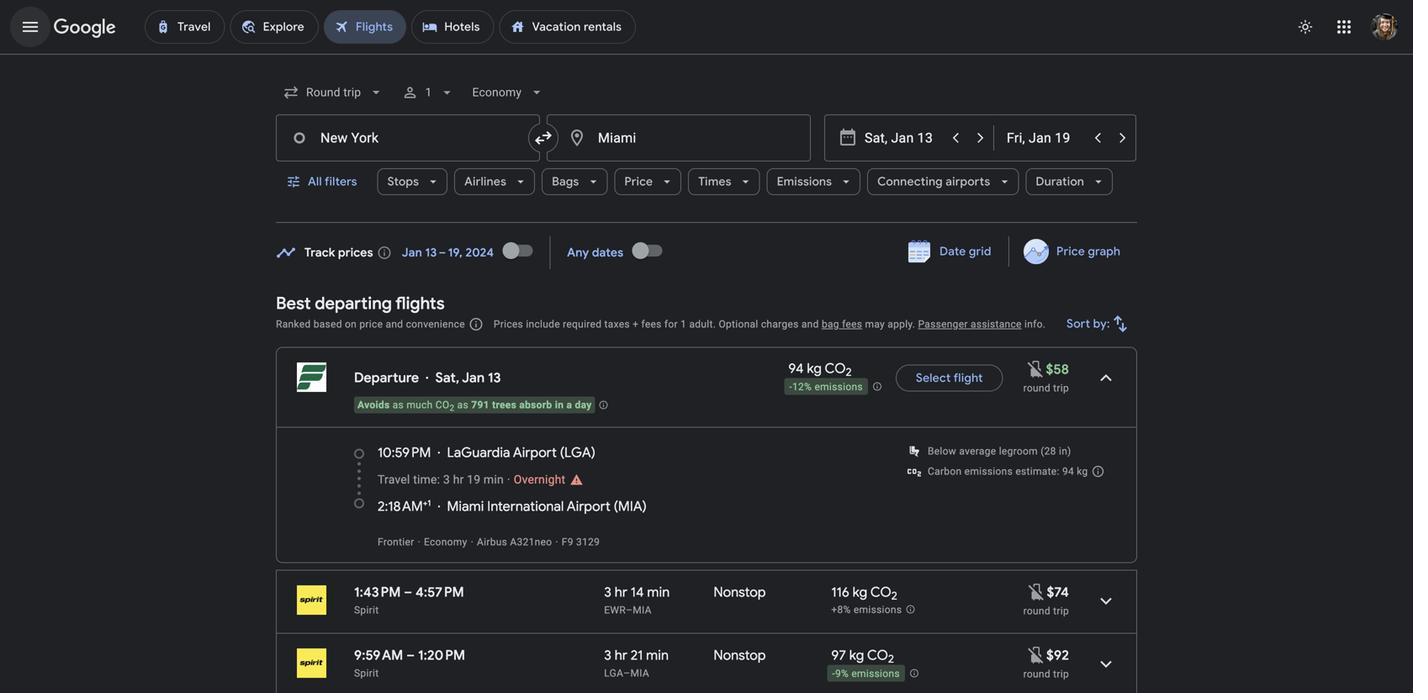 Task type: describe. For each thing, give the bounding box(es) containing it.
include
[[526, 319, 560, 330]]

2 as from the left
[[458, 399, 469, 411]]

9:59 am
[[354, 647, 403, 664]]

lga inside 3 hr 21 min lga – mia
[[604, 668, 624, 680]]

this price for this flight doesn't include overhead bin access. if you need a carry-on bag, use the bags filter to update prices. image for $92
[[1027, 645, 1047, 665]]

0 horizontal spatial lga
[[565, 444, 591, 462]]

all filters
[[308, 174, 357, 189]]

a
[[567, 399, 572, 411]]

day
[[575, 399, 592, 411]]

all filters button
[[276, 162, 371, 202]]

97
[[832, 647, 847, 664]]

Departure text field
[[865, 115, 943, 161]]

kg for 97
[[850, 647, 865, 664]]

bag fees button
[[822, 319, 863, 330]]

trip for $92
[[1054, 669, 1070, 680]]

nonstop for 3 hr 14 min
[[714, 584, 766, 601]]

13
[[488, 369, 501, 387]]

travel
[[378, 473, 410, 487]]

for
[[665, 319, 678, 330]]

1 vertical spatial 94
[[1063, 466, 1075, 478]]

duration button
[[1026, 162, 1113, 202]]

price graph button
[[1013, 236, 1134, 267]]

f9 3129
[[562, 536, 600, 548]]

price button
[[615, 162, 682, 202]]

Departure time: 9:59 AM. text field
[[354, 647, 403, 664]]

avoids as much co2 as 791 trees absorb in a day. learn more about this calculation. image
[[599, 400, 609, 410]]

19
[[467, 473, 481, 487]]

legroom
[[1000, 446, 1038, 457]]

optional
[[719, 319, 759, 330]]

nonstop for 3 hr 21 min
[[714, 647, 766, 664]]

prices
[[494, 319, 523, 330]]

price
[[360, 319, 383, 330]]

10:59 pm
[[378, 444, 431, 462]]

+8%
[[832, 604, 851, 616]]

required
[[563, 319, 602, 330]]

change appearance image
[[1286, 7, 1326, 47]]

- for 94
[[790, 381, 793, 393]]

airbus a321neo
[[477, 536, 552, 548]]

2:18 am + 1
[[378, 498, 431, 515]]

price for price
[[625, 174, 653, 189]]

airbus
[[477, 536, 508, 548]]

3 for 1:20 pm
[[604, 647, 612, 664]]

kg for 116
[[853, 584, 868, 601]]

2 inside avoids as much co 2 as 791 trees absorb in a day
[[450, 403, 455, 413]]

select
[[916, 371, 951, 386]]

1 fees from the left
[[642, 319, 662, 330]]

min for 3 hr 14 min
[[647, 584, 670, 601]]

kg for 94
[[807, 360, 822, 377]]

trees
[[492, 399, 517, 411]]

prices include required taxes + fees for 1 adult. optional charges and bag fees may apply. passenger assistance
[[494, 319, 1022, 330]]

laguardia airport ( lga )
[[447, 444, 596, 462]]

58 US dollars text field
[[1046, 361, 1070, 378]]

-12% emissions
[[790, 381, 863, 393]]

track
[[305, 245, 335, 260]]

avoids as much co 2 as 791 trees absorb in a day
[[358, 399, 592, 413]]

in
[[555, 399, 564, 411]]

travel time: 3 hr 19 min
[[378, 473, 504, 487]]

sat, jan 13
[[436, 369, 501, 387]]

total duration 3 hr 14 min. element
[[604, 584, 714, 604]]

this price for this flight doesn't include overhead bin access. if you need a carry-on bag, use the bags filter to update prices. image
[[1027, 582, 1047, 602]]

co for 97
[[868, 647, 889, 664]]

learn more about tracked prices image
[[377, 245, 392, 260]]

1 vertical spatial 1
[[681, 319, 687, 330]]

passenger
[[919, 319, 968, 330]]

taxes
[[605, 319, 630, 330]]

0 vertical spatial 3
[[443, 473, 450, 487]]

emissions down below average legroom (28 in)
[[965, 466, 1013, 478]]

2:18 am
[[378, 498, 423, 515]]

92 US dollars text field
[[1047, 647, 1070, 664]]

nonstop flight. element for 3 hr 14 min
[[714, 584, 766, 604]]

emissions down 94 kg co 2
[[815, 381, 863, 393]]

0 vertical spatial )
[[591, 444, 596, 462]]

times button
[[689, 162, 760, 202]]

3 hr 14 min ewr – mia
[[604, 584, 670, 616]]

2 and from the left
[[802, 319, 819, 330]]

9:59 am – 1:20 pm spirit
[[354, 647, 465, 680]]

select flight
[[916, 371, 983, 386]]

ranked
[[276, 319, 311, 330]]

74 US dollars text field
[[1047, 584, 1070, 601]]

round trip for $74
[[1024, 605, 1070, 617]]

Departure time: 10:59 PM. text field
[[378, 444, 431, 462]]

round for $92
[[1024, 669, 1051, 680]]

loading results progress bar
[[0, 54, 1414, 57]]

round for $74
[[1024, 605, 1051, 617]]

on
[[345, 319, 357, 330]]

bags button
[[542, 162, 608, 202]]

0 vertical spatial (
[[560, 444, 565, 462]]

date
[[940, 244, 967, 259]]

connecting airports button
[[868, 162, 1019, 202]]

1 vertical spatial jan
[[462, 369, 485, 387]]

ewr
[[604, 605, 626, 616]]

below average legroom (28 in)
[[928, 446, 1072, 457]]

1 inside '2:18 am + 1'
[[428, 498, 431, 509]]

sort by:
[[1067, 316, 1111, 332]]

mia for 21
[[631, 668, 650, 680]]

find the best price region
[[276, 231, 1138, 280]]

2 for 116
[[892, 589, 898, 604]]

connecting airports
[[878, 174, 991, 189]]

much
[[407, 399, 433, 411]]

assistance
[[971, 319, 1022, 330]]

– inside 3 hr 21 min lga – mia
[[624, 668, 631, 680]]

sort
[[1067, 316, 1091, 332]]

2 fees from the left
[[842, 319, 863, 330]]

1:20 pm
[[418, 647, 465, 664]]

(28
[[1041, 446, 1057, 457]]

leaves laguardia airport at 9:59 am on saturday, january 13 and arrives at miami international airport at 1:20 pm on saturday, january 13. element
[[354, 647, 465, 664]]

stops button
[[378, 162, 448, 202]]

0 vertical spatial mia
[[618, 498, 643, 515]]

none search field containing all filters
[[276, 72, 1138, 223]]

co inside avoids as much co 2 as 791 trees absorb in a day
[[436, 399, 450, 411]]

21
[[631, 647, 643, 664]]

flight details. leaves laguardia airport at 9:59 am on saturday, january 13 and arrives at miami international airport at 1:20 pm on saturday, january 13. image
[[1086, 644, 1127, 685]]

passenger assistance button
[[919, 319, 1022, 330]]

jan inside "find the best price" region
[[402, 245, 422, 260]]

9%
[[836, 668, 849, 680]]

date grid button
[[896, 236, 1005, 267]]

3 for 4:57 pm
[[604, 584, 612, 601]]

total duration 3 hr 21 min. element
[[604, 647, 714, 667]]

2 for 94
[[846, 365, 852, 380]]

– inside 3 hr 14 min ewr – mia
[[626, 605, 633, 616]]

emissions
[[777, 174, 832, 189]]

round trip for $92
[[1024, 669, 1070, 680]]

a321neo
[[510, 536, 552, 548]]

price graph
[[1057, 244, 1121, 259]]

graph
[[1088, 244, 1121, 259]]

round for $58
[[1024, 382, 1051, 394]]

spirit for 9:59 am
[[354, 668, 379, 680]]

trip for $74
[[1054, 605, 1070, 617]]

13 – 19,
[[425, 245, 463, 260]]



Task type: vqa. For each thing, say whether or not it's contained in the screenshot.
top MIA
yes



Task type: locate. For each thing, give the bounding box(es) containing it.
1 vertical spatial 3
[[604, 584, 612, 601]]

co
[[825, 360, 846, 377], [436, 399, 450, 411], [871, 584, 892, 601], [868, 647, 889, 664]]

Arrival time: 4:57 PM. text field
[[416, 584, 464, 601]]

min inside 3 hr 14 min ewr – mia
[[647, 584, 670, 601]]

convenience
[[406, 319, 465, 330]]

2 vertical spatial mia
[[631, 668, 650, 680]]

1 inside popup button
[[425, 85, 432, 99]]

this price for this flight doesn't include overhead bin access. if you need a carry-on bag, use the bags filter to update prices. image
[[1026, 359, 1046, 379], [1027, 645, 1047, 665]]

departing
[[315, 293, 392, 314]]

emissions down 116 kg co 2
[[854, 604, 902, 616]]

2 nonstop flight. element from the top
[[714, 647, 766, 667]]

hr left 21
[[615, 647, 628, 664]]

min inside 3 hr 21 min lga – mia
[[646, 647, 669, 664]]

trip down $58
[[1054, 382, 1070, 394]]

1 horizontal spatial )
[[643, 498, 647, 515]]

0 horizontal spatial price
[[625, 174, 653, 189]]

0 horizontal spatial airport
[[513, 444, 557, 462]]

1 horizontal spatial lga
[[604, 668, 624, 680]]

co up -9% emissions
[[868, 647, 889, 664]]

spirit for 1:43 pm
[[354, 605, 379, 616]]

0 vertical spatial jan
[[402, 245, 422, 260]]

and left 'bag'
[[802, 319, 819, 330]]

as left much
[[393, 399, 404, 411]]

– right '1:43 pm'
[[404, 584, 413, 601]]

price left graph
[[1057, 244, 1085, 259]]

Return text field
[[1007, 115, 1085, 161]]

1 vertical spatial min
[[647, 584, 670, 601]]

filters
[[325, 174, 357, 189]]

trip for $58
[[1054, 382, 1070, 394]]

kg up "+8% emissions"
[[853, 584, 868, 601]]

round trip
[[1024, 382, 1070, 394], [1024, 605, 1070, 617], [1024, 669, 1070, 680]]

any
[[567, 245, 589, 260]]

2 vertical spatial trip
[[1054, 669, 1070, 680]]

$58
[[1046, 361, 1070, 378]]

– inside 1:43 pm – 4:57 pm spirit
[[404, 584, 413, 601]]

1 horizontal spatial -
[[833, 668, 836, 680]]

1 horizontal spatial (
[[614, 498, 618, 515]]

3
[[443, 473, 450, 487], [604, 584, 612, 601], [604, 647, 612, 664]]

min right 21
[[646, 647, 669, 664]]

97 kg co 2
[[832, 647, 895, 667]]

this price for this flight doesn't include overhead bin access. if you need a carry-on bag, use the bags filter to update prices. image right 'flight'
[[1026, 359, 1046, 379]]

airport up 3129
[[567, 498, 611, 515]]

0 vertical spatial round trip
[[1024, 382, 1070, 394]]

$92
[[1047, 647, 1070, 664]]

94 down the in)
[[1063, 466, 1075, 478]]

2 up "+8% emissions"
[[892, 589, 898, 604]]

0 horizontal spatial +
[[423, 498, 428, 509]]

2 for 97
[[889, 652, 895, 667]]

3 round from the top
[[1024, 669, 1051, 680]]

-9% emissions
[[833, 668, 900, 680]]

hr inside 3 hr 21 min lga – mia
[[615, 647, 628, 664]]

jan 13 – 19, 2024
[[402, 245, 494, 260]]

round down $58
[[1024, 382, 1051, 394]]

round trip for $58
[[1024, 382, 1070, 394]]

1 horizontal spatial and
[[802, 319, 819, 330]]

lga up overnight
[[565, 444, 591, 462]]

2 up -12% emissions
[[846, 365, 852, 380]]

dates
[[592, 245, 624, 260]]

1 round from the top
[[1024, 382, 1051, 394]]

best departing flights main content
[[276, 231, 1138, 693]]

price right bags 'popup button'
[[625, 174, 653, 189]]

price inside button
[[1057, 244, 1085, 259]]

carbon
[[928, 466, 962, 478]]

791
[[471, 399, 490, 411]]

2 trip from the top
[[1054, 605, 1070, 617]]

None text field
[[276, 114, 540, 162], [547, 114, 811, 162], [276, 114, 540, 162], [547, 114, 811, 162]]

+8% emissions
[[832, 604, 902, 616]]

carbon emissions estimate: 94 kilograms element
[[928, 466, 1089, 478]]

1 vertical spatial +
[[423, 498, 428, 509]]

1 vertical spatial )
[[643, 498, 647, 515]]

carbon emissions estimate: 94 kg
[[928, 466, 1089, 478]]

kg right estimate:
[[1077, 466, 1089, 478]]

+
[[633, 319, 639, 330], [423, 498, 428, 509]]

mia
[[618, 498, 643, 515], [633, 605, 652, 616], [631, 668, 650, 680]]

Departure time: 1:43 PM. text field
[[354, 584, 401, 601]]

2 nonstop from the top
[[714, 647, 766, 664]]

sort by: button
[[1061, 304, 1138, 344]]

bag
[[822, 319, 840, 330]]

1 vertical spatial mia
[[633, 605, 652, 616]]

price inside popup button
[[625, 174, 653, 189]]

0 vertical spatial hr
[[453, 473, 464, 487]]

1 vertical spatial trip
[[1054, 605, 1070, 617]]

2 vertical spatial hr
[[615, 647, 628, 664]]

0 vertical spatial min
[[484, 473, 504, 487]]

2 inside "97 kg co 2"
[[889, 652, 895, 667]]

1 trip from the top
[[1054, 382, 1070, 394]]

1 vertical spatial  image
[[471, 536, 474, 548]]

airlines button
[[454, 162, 535, 202]]

co inside "97 kg co 2"
[[868, 647, 889, 664]]

below
[[928, 446, 957, 457]]

trip down "$74"
[[1054, 605, 1070, 617]]

+ inside '2:18 am + 1'
[[423, 498, 428, 509]]

1 spirit from the top
[[354, 605, 379, 616]]

adult.
[[690, 319, 716, 330]]

1 vertical spatial hr
[[615, 584, 628, 601]]

Arrival time: 2:18 AM on  Sunday, January 14. text field
[[378, 498, 431, 515]]

 image down laguardia airport ( lga )
[[507, 473, 511, 487]]

1 round trip from the top
[[1024, 382, 1070, 394]]

)
[[591, 444, 596, 462], [643, 498, 647, 515]]

- for 97
[[833, 668, 836, 680]]

- down 94 kg co 2
[[790, 381, 793, 393]]

1 horizontal spatial price
[[1057, 244, 1085, 259]]

3 trip from the top
[[1054, 669, 1070, 680]]

flight details. leaves newark liberty international airport at 1:43 pm on saturday, january 13 and arrives at miami international airport at 4:57 pm on saturday, january 13. image
[[1086, 581, 1127, 621]]

 image left airbus
[[471, 536, 474, 548]]

stops
[[388, 174, 419, 189]]

miami
[[447, 498, 484, 515]]

0 vertical spatial this price for this flight doesn't include overhead bin access. if you need a carry-on bag, use the bags filter to update prices. image
[[1026, 359, 1046, 379]]

co inside 116 kg co 2
[[871, 584, 892, 601]]

frontier
[[378, 536, 414, 548]]

1 vertical spatial spirit
[[354, 668, 379, 680]]

– down total duration 3 hr 21 min. element
[[624, 668, 631, 680]]

times
[[699, 174, 732, 189]]

4:57 pm
[[416, 584, 464, 601]]

0 horizontal spatial and
[[386, 319, 403, 330]]

this price for this flight doesn't include overhead bin access. if you need a carry-on bag, use the bags filter to update prices. image down this price for this flight doesn't include overhead bin access. if you need a carry-on bag, use the bags filter to update prices. image
[[1027, 645, 1047, 665]]

round
[[1024, 382, 1051, 394], [1024, 605, 1051, 617], [1024, 669, 1051, 680]]

co up -12% emissions
[[825, 360, 846, 377]]

0 vertical spatial nonstop
[[714, 584, 766, 601]]

0 horizontal spatial jan
[[402, 245, 422, 260]]

flights
[[396, 293, 445, 314]]

2 vertical spatial 3
[[604, 647, 612, 664]]

1 button
[[395, 72, 462, 113]]

co right much
[[436, 399, 450, 411]]

0 vertical spatial 1
[[425, 85, 432, 99]]

co for 94
[[825, 360, 846, 377]]

116
[[832, 584, 850, 601]]

2 round from the top
[[1024, 605, 1051, 617]]

track prices
[[305, 245, 373, 260]]

trip down the $92 text field
[[1054, 669, 1070, 680]]

mia for 14
[[633, 605, 652, 616]]

0 vertical spatial trip
[[1054, 382, 1070, 394]]

+ down time:
[[423, 498, 428, 509]]

0 horizontal spatial 94
[[789, 360, 804, 377]]

airport up overnight
[[513, 444, 557, 462]]

1 vertical spatial airport
[[567, 498, 611, 515]]

1 vertical spatial price
[[1057, 244, 1085, 259]]

hr left the "19"
[[453, 473, 464, 487]]

round trip down $58
[[1024, 382, 1070, 394]]

airlines
[[465, 174, 507, 189]]

1 nonstop flight. element from the top
[[714, 584, 766, 604]]

co for 116
[[871, 584, 892, 601]]

2 inside 94 kg co 2
[[846, 365, 852, 380]]

None field
[[276, 77, 392, 108], [466, 77, 552, 108], [276, 77, 392, 108], [466, 77, 552, 108]]

kg inside 116 kg co 2
[[853, 584, 868, 601]]

2 vertical spatial min
[[646, 647, 669, 664]]

mia inside 3 hr 21 min lga – mia
[[631, 668, 650, 680]]

0 vertical spatial 94
[[789, 360, 804, 377]]

1 horizontal spatial airport
[[567, 498, 611, 515]]

2 vertical spatial round trip
[[1024, 669, 1070, 680]]

2024
[[466, 245, 494, 260]]

nonstop flight. element
[[714, 584, 766, 604], [714, 647, 766, 667]]

0 vertical spatial spirit
[[354, 605, 379, 616]]

time:
[[413, 473, 440, 487]]

lga
[[565, 444, 591, 462], [604, 668, 624, 680]]

None search field
[[276, 72, 1138, 223]]

fees left for
[[642, 319, 662, 330]]

hr
[[453, 473, 464, 487], [615, 584, 628, 601], [615, 647, 628, 664]]

emissions
[[815, 381, 863, 393], [965, 466, 1013, 478], [854, 604, 902, 616], [852, 668, 900, 680]]

1 vertical spatial round
[[1024, 605, 1051, 617]]

jan left 13
[[462, 369, 485, 387]]

94 inside 94 kg co 2
[[789, 360, 804, 377]]

price for price graph
[[1057, 244, 1085, 259]]

grid
[[969, 244, 992, 259]]

1 vertical spatial lga
[[604, 668, 624, 680]]

round trip down "$92"
[[1024, 669, 1070, 680]]

may
[[866, 319, 885, 330]]

0 horizontal spatial  image
[[471, 536, 474, 548]]

1 nonstop from the top
[[714, 584, 766, 601]]

0 vertical spatial airport
[[513, 444, 557, 462]]

kg up -12% emissions
[[807, 360, 822, 377]]

sat,
[[436, 369, 460, 387]]

airport
[[513, 444, 557, 462], [567, 498, 611, 515]]

1 horizontal spatial as
[[458, 399, 469, 411]]

f9
[[562, 536, 574, 548]]

0 horizontal spatial (
[[560, 444, 565, 462]]

0 vertical spatial -
[[790, 381, 793, 393]]

3 left 21
[[604, 647, 612, 664]]

main menu image
[[20, 17, 40, 37]]

prices
[[338, 245, 373, 260]]

1 vertical spatial round trip
[[1024, 605, 1070, 617]]

1 horizontal spatial 94
[[1063, 466, 1075, 478]]

0 vertical spatial lga
[[565, 444, 591, 462]]

1 vertical spatial nonstop
[[714, 647, 766, 664]]

0 vertical spatial  image
[[507, 473, 511, 487]]

Arrival time: 1:20 PM. text field
[[418, 647, 465, 664]]

12%
[[793, 381, 812, 393]]

0 vertical spatial price
[[625, 174, 653, 189]]

average
[[960, 446, 997, 457]]

mia inside 3 hr 14 min ewr – mia
[[633, 605, 652, 616]]

3 right time:
[[443, 473, 450, 487]]

kg inside "97 kg co 2"
[[850, 647, 865, 664]]

94 up '12%'
[[789, 360, 804, 377]]

round down "$92"
[[1024, 669, 1051, 680]]

kg right 97
[[850, 647, 865, 664]]

spirit inside 1:43 pm – 4:57 pm spirit
[[354, 605, 379, 616]]

1 vertical spatial -
[[833, 668, 836, 680]]

116 kg co 2
[[832, 584, 898, 604]]

estimate:
[[1016, 466, 1060, 478]]

by:
[[1094, 316, 1111, 332]]

–
[[404, 584, 413, 601], [626, 605, 633, 616], [407, 647, 415, 664], [624, 668, 631, 680]]

2 up -9% emissions
[[889, 652, 895, 667]]

date grid
[[940, 244, 992, 259]]

2 vertical spatial round
[[1024, 669, 1051, 680]]

(
[[560, 444, 565, 462], [614, 498, 618, 515]]

– inside 9:59 am – 1:20 pm spirit
[[407, 647, 415, 664]]

0 vertical spatial round
[[1024, 382, 1051, 394]]

 image
[[507, 473, 511, 487], [471, 536, 474, 548]]

price
[[625, 174, 653, 189], [1057, 244, 1085, 259]]

+ right "taxes" at left
[[633, 319, 639, 330]]

round down this price for this flight doesn't include overhead bin access. if you need a carry-on bag, use the bags filter to update prices. image
[[1024, 605, 1051, 617]]

0 horizontal spatial as
[[393, 399, 404, 411]]

1 horizontal spatial  image
[[507, 473, 511, 487]]

laguardia
[[447, 444, 510, 462]]

co inside 94 kg co 2
[[825, 360, 846, 377]]

this price for this flight doesn't include overhead bin access. if you need a carry-on bag, use the bags filter to update prices. image for $58
[[1026, 359, 1046, 379]]

learn more about ranking image
[[469, 317, 484, 332]]

2 inside 116 kg co 2
[[892, 589, 898, 604]]

0 horizontal spatial )
[[591, 444, 596, 462]]

– left the 1:20 pm
[[407, 647, 415, 664]]

hr for 3 hr 21 min
[[615, 647, 628, 664]]

14
[[631, 584, 644, 601]]

nonstop flight. element for 3 hr 21 min
[[714, 647, 766, 667]]

jan right learn more about tracked prices image
[[402, 245, 422, 260]]

0 horizontal spatial fees
[[642, 319, 662, 330]]

hr inside 3 hr 14 min ewr – mia
[[615, 584, 628, 601]]

as left 791
[[458, 399, 469, 411]]

0 horizontal spatial -
[[790, 381, 793, 393]]

3 round trip from the top
[[1024, 669, 1070, 680]]

round trip down this price for this flight doesn't include overhead bin access. if you need a carry-on bag, use the bags filter to update prices. image
[[1024, 605, 1070, 617]]

0 vertical spatial nonstop flight. element
[[714, 584, 766, 604]]

1 vertical spatial (
[[614, 498, 618, 515]]

any dates
[[567, 245, 624, 260]]

3 inside 3 hr 21 min lga – mia
[[604, 647, 612, 664]]

2
[[846, 365, 852, 380], [450, 403, 455, 413], [892, 589, 898, 604], [889, 652, 895, 667]]

2 spirit from the top
[[354, 668, 379, 680]]

flight
[[954, 371, 983, 386]]

1 vertical spatial nonstop flight. element
[[714, 647, 766, 667]]

absorb
[[520, 399, 552, 411]]

2 vertical spatial 1
[[428, 498, 431, 509]]

co up "+8% emissions"
[[871, 584, 892, 601]]

economy
[[424, 536, 468, 548]]

spirit inside 9:59 am – 1:20 pm spirit
[[354, 668, 379, 680]]

1
[[425, 85, 432, 99], [681, 319, 687, 330], [428, 498, 431, 509]]

0 vertical spatial +
[[633, 319, 639, 330]]

avoids
[[358, 399, 390, 411]]

1 and from the left
[[386, 319, 403, 330]]

airports
[[946, 174, 991, 189]]

international
[[488, 498, 564, 515]]

1 horizontal spatial +
[[633, 319, 639, 330]]

connecting
[[878, 174, 943, 189]]

min right the "19"
[[484, 473, 504, 487]]

min right 14
[[647, 584, 670, 601]]

1 vertical spatial this price for this flight doesn't include overhead bin access. if you need a carry-on bag, use the bags filter to update prices. image
[[1027, 645, 1047, 665]]

swap origin and destination. image
[[534, 128, 554, 148]]

1 horizontal spatial fees
[[842, 319, 863, 330]]

spirit down 9:59 am "text box"
[[354, 668, 379, 680]]

lga down total duration 3 hr 21 min. element
[[604, 668, 624, 680]]

1 as from the left
[[393, 399, 404, 411]]

3 up ewr
[[604, 584, 612, 601]]

emissions button
[[767, 162, 861, 202]]

spirit
[[354, 605, 379, 616], [354, 668, 379, 680]]

emissions down "97 kg co 2"
[[852, 668, 900, 680]]

and right price
[[386, 319, 403, 330]]

leaves newark liberty international airport at 1:43 pm on saturday, january 13 and arrives at miami international airport at 4:57 pm on saturday, january 13. element
[[354, 584, 464, 601]]

1 horizontal spatial jan
[[462, 369, 485, 387]]

- down 97
[[833, 668, 836, 680]]

best departing flights
[[276, 293, 445, 314]]

hr left 14
[[615, 584, 628, 601]]

min for 3 hr 21 min
[[646, 647, 669, 664]]

kg inside 94 kg co 2
[[807, 360, 822, 377]]

2 round trip from the top
[[1024, 605, 1070, 617]]

overnight
[[514, 473, 566, 487]]

fees right 'bag'
[[842, 319, 863, 330]]

2 left 791
[[450, 403, 455, 413]]

select flight button
[[896, 358, 1004, 398]]

– down 14
[[626, 605, 633, 616]]

3 inside 3 hr 14 min ewr – mia
[[604, 584, 612, 601]]

hr for 3 hr 14 min
[[615, 584, 628, 601]]

3 hr 21 min lga – mia
[[604, 647, 669, 680]]

spirit down '1:43 pm'
[[354, 605, 379, 616]]



